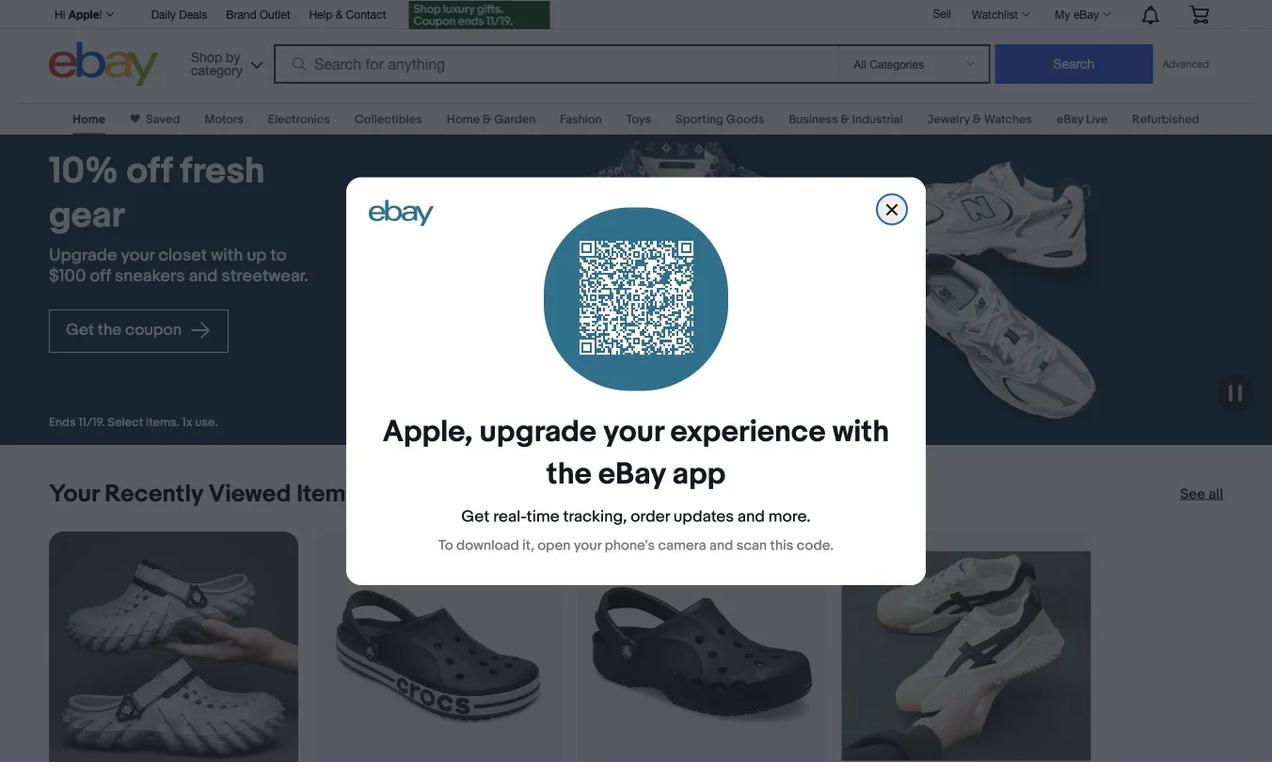 Task type: locate. For each thing, give the bounding box(es) containing it.
ebay live
[[1057, 112, 1108, 127]]

and left "scan"
[[709, 537, 733, 554]]

updates
[[673, 507, 734, 527]]

apple, upgrade your experience with the ebay app dialog
[[0, 0, 1272, 762]]

& right help
[[336, 8, 343, 21]]

home
[[73, 112, 105, 127], [447, 112, 480, 127]]

apple,
[[383, 414, 473, 450]]

gear
[[49, 194, 125, 237]]

1 home from the left
[[73, 112, 105, 127]]

and inside 10% off fresh gear upgrade your closet with up to $100 off sneakers and streetwear.
[[189, 266, 218, 287]]

1 vertical spatial your
[[603, 414, 664, 450]]

home up 10%
[[73, 112, 105, 127]]

apple, upgrade your experience with the ebay app
[[383, 414, 889, 493]]

1 vertical spatial get
[[461, 507, 490, 527]]

& left the garden
[[483, 112, 492, 127]]

get real-time tracking, order updates and more. element
[[461, 507, 811, 527]]

off
[[126, 150, 172, 193], [90, 266, 111, 287]]

to
[[438, 537, 453, 554]]

toys
[[626, 112, 651, 127]]

deals
[[179, 8, 207, 21]]

1 horizontal spatial with
[[832, 414, 889, 450]]

the left 'coupon'
[[98, 320, 122, 340]]

refurbished link
[[1132, 112, 1199, 127]]

your recently viewed items
[[49, 479, 358, 509]]

fresh
[[180, 150, 265, 193]]

ebay right my on the top of page
[[1073, 8, 1099, 21]]

0 vertical spatial your
[[121, 245, 154, 266]]

1 vertical spatial with
[[832, 414, 889, 450]]

get up download
[[461, 507, 490, 527]]

industrial
[[852, 112, 903, 127]]

and down closet
[[189, 266, 218, 287]]

off down saved link
[[126, 150, 172, 193]]

0 horizontal spatial the
[[98, 320, 122, 340]]

0 horizontal spatial and
[[189, 266, 218, 287]]

off down upgrade
[[90, 266, 111, 287]]

daily deals link
[[151, 5, 207, 25]]

watchlist
[[972, 8, 1018, 21]]

get the coupon image
[[409, 1, 550, 29]]

goods
[[726, 112, 764, 127]]

get inside apple, upgrade your experience with the ebay app dialog
[[461, 507, 490, 527]]

2 home from the left
[[447, 112, 480, 127]]

scan
[[736, 537, 767, 554]]

see
[[1180, 485, 1205, 502]]

0 horizontal spatial your
[[121, 245, 154, 266]]

contact
[[346, 8, 386, 21]]

get inside get the coupon "link"
[[66, 320, 94, 340]]

0 vertical spatial with
[[211, 245, 243, 266]]

None submit
[[995, 44, 1153, 84]]

2 vertical spatial ebay
[[598, 456, 666, 493]]

0 horizontal spatial home
[[73, 112, 105, 127]]

motors link
[[205, 112, 244, 127]]

your shopping cart image
[[1188, 5, 1210, 24]]

the up time
[[546, 456, 592, 493]]

banner
[[49, 0, 1223, 91]]

help & contact
[[309, 8, 386, 21]]

1 horizontal spatial home
[[447, 112, 480, 127]]

upgrade
[[479, 414, 597, 450]]

1 horizontal spatial off
[[126, 150, 172, 193]]

daily deals
[[151, 8, 207, 21]]

jewelry
[[927, 112, 970, 127]]

& for business
[[841, 112, 850, 127]]

your down the tracking,
[[574, 537, 601, 554]]

ebay
[[1073, 8, 1099, 21], [1057, 112, 1083, 127], [598, 456, 666, 493]]

camera
[[658, 537, 706, 554]]

with inside 10% off fresh gear upgrade your closet with up to $100 off sneakers and streetwear.
[[211, 245, 243, 266]]

1 horizontal spatial the
[[546, 456, 592, 493]]

saved link
[[140, 112, 180, 127]]

motors
[[205, 112, 244, 127]]

your inside 10% off fresh gear upgrade your closet with up to $100 off sneakers and streetwear.
[[121, 245, 154, 266]]

&
[[336, 8, 343, 21], [483, 112, 492, 127], [841, 112, 850, 127], [973, 112, 981, 127]]

none submit inside banner
[[995, 44, 1153, 84]]

0 vertical spatial off
[[126, 150, 172, 193]]

phone's
[[605, 537, 655, 554]]

business & industrial link
[[789, 112, 903, 127]]

sporting
[[676, 112, 723, 127]]

order
[[631, 507, 670, 527]]

ebay left live
[[1057, 112, 1083, 127]]

advanced link
[[1153, 45, 1218, 83]]

toys link
[[626, 112, 651, 127]]

your up get real-time tracking, order updates and more. element
[[603, 414, 664, 450]]

& right jewelry
[[973, 112, 981, 127]]

the inside "link"
[[98, 320, 122, 340]]

get down $100
[[66, 320, 94, 340]]

2 vertical spatial your
[[574, 537, 601, 554]]

brand
[[226, 8, 257, 21]]

business
[[789, 112, 838, 127]]

get for get real-time tracking, order updates and more.
[[461, 507, 490, 527]]

0 horizontal spatial with
[[211, 245, 243, 266]]

& for home
[[483, 112, 492, 127]]

ebay up get real-time tracking, order updates and more.
[[598, 456, 666, 493]]

saved
[[146, 112, 180, 127]]

electronics
[[268, 112, 330, 127]]

2 vertical spatial and
[[709, 537, 733, 554]]

sporting goods
[[676, 112, 764, 127]]

1 horizontal spatial get
[[461, 507, 490, 527]]

2 horizontal spatial your
[[603, 414, 664, 450]]

the
[[98, 320, 122, 340], [546, 456, 592, 493]]

0 vertical spatial ebay
[[1073, 8, 1099, 21]]

and up "scan"
[[738, 507, 765, 527]]

0 vertical spatial and
[[189, 266, 218, 287]]

0 vertical spatial the
[[98, 320, 122, 340]]

home for home
[[73, 112, 105, 127]]

jewelry & watches
[[927, 112, 1032, 127]]

home left the garden
[[447, 112, 480, 127]]

1 vertical spatial off
[[90, 266, 111, 287]]

my ebay
[[1055, 8, 1099, 21]]

1 vertical spatial and
[[738, 507, 765, 527]]

account navigation
[[49, 0, 1223, 32]]

your inside "apple, upgrade your experience with the ebay app"
[[603, 414, 664, 450]]

1 vertical spatial ebay
[[1057, 112, 1083, 127]]

your up sneakers
[[121, 245, 154, 266]]

home & garden link
[[447, 112, 536, 127]]

0 vertical spatial get
[[66, 320, 94, 340]]

and
[[189, 266, 218, 287], [738, 507, 765, 527], [709, 537, 733, 554]]

0 horizontal spatial off
[[90, 266, 111, 287]]

& right business
[[841, 112, 850, 127]]

& inside the help & contact link
[[336, 8, 343, 21]]

apple, upgrade your experience with the ebay app element
[[383, 414, 889, 493]]

1 horizontal spatial your
[[574, 537, 601, 554]]

0 horizontal spatial get
[[66, 320, 94, 340]]

with
[[211, 245, 243, 266], [832, 414, 889, 450]]

to download it, open your phone's camera and scan this code. element
[[438, 537, 834, 554]]

get
[[66, 320, 94, 340], [461, 507, 490, 527]]

brand outlet
[[226, 8, 290, 21]]

1 vertical spatial the
[[546, 456, 592, 493]]

coupon
[[125, 320, 182, 340]]



Task type: vqa. For each thing, say whether or not it's contained in the screenshot.
top "eBay"
yes



Task type: describe. For each thing, give the bounding box(es) containing it.
it,
[[522, 537, 534, 554]]

2 horizontal spatial and
[[738, 507, 765, 527]]

garden
[[494, 112, 536, 127]]

upgrade
[[49, 245, 117, 266]]

11/19.
[[78, 415, 105, 430]]

get real-time tracking, order updates and more.
[[461, 507, 811, 527]]

to download it, open your phone's camera and scan this code.
[[438, 537, 834, 554]]

my
[[1055, 8, 1070, 21]]

brand outlet link
[[226, 5, 290, 25]]

home for home & garden
[[447, 112, 480, 127]]

tracking,
[[563, 507, 627, 527]]

collectibles
[[354, 112, 422, 127]]

download
[[456, 537, 519, 554]]

your
[[49, 479, 99, 509]]

items.
[[146, 415, 179, 430]]

ends 11/19. select items. 1x use.
[[49, 415, 218, 430]]

ebay inside "my ebay" link
[[1073, 8, 1099, 21]]

get the coupon link
[[49, 309, 229, 353]]

closet
[[158, 245, 207, 266]]

collectibles link
[[354, 112, 422, 127]]

code.
[[797, 537, 834, 554]]

banner containing sell
[[49, 0, 1223, 91]]

10% off fresh gear link
[[49, 150, 320, 238]]

see all link
[[1180, 485, 1223, 503]]

ebay inside "apple, upgrade your experience with the ebay app"
[[598, 456, 666, 493]]

viewed
[[208, 479, 291, 509]]

up
[[247, 245, 267, 266]]

outlet
[[260, 8, 290, 21]]

fashion
[[560, 112, 602, 127]]

experience
[[670, 414, 826, 450]]

to
[[271, 245, 286, 266]]

all
[[1209, 485, 1223, 502]]

fashion link
[[560, 112, 602, 127]]

items
[[296, 479, 358, 509]]

10%
[[49, 150, 118, 193]]

see all
[[1180, 485, 1223, 502]]

watches
[[984, 112, 1032, 127]]

watchlist link
[[962, 3, 1039, 25]]

1 horizontal spatial and
[[709, 537, 733, 554]]

sporting goods link
[[676, 112, 764, 127]]

1x
[[182, 415, 192, 430]]

real-
[[493, 507, 527, 527]]

recently
[[105, 479, 203, 509]]

sneakers
[[115, 266, 185, 287]]

daily
[[151, 8, 176, 21]]

get the coupon
[[66, 320, 185, 340]]

select
[[108, 415, 143, 430]]

refurbished
[[1132, 112, 1199, 127]]

sell
[[933, 7, 951, 20]]

app
[[672, 456, 726, 493]]

use.
[[195, 415, 218, 430]]

the inside "apple, upgrade your experience with the ebay app"
[[546, 456, 592, 493]]

advanced
[[1162, 58, 1209, 70]]

home & garden
[[447, 112, 536, 127]]

time
[[527, 507, 559, 527]]

get for get the coupon
[[66, 320, 94, 340]]

more.
[[768, 507, 811, 527]]

jewelry & watches link
[[927, 112, 1032, 127]]

& for help
[[336, 8, 343, 21]]

live
[[1086, 112, 1108, 127]]

ends
[[49, 415, 76, 430]]

$100
[[49, 266, 86, 287]]

business & industrial
[[789, 112, 903, 127]]

& for jewelry
[[973, 112, 981, 127]]

my ebay link
[[1044, 3, 1120, 25]]

sell link
[[924, 7, 960, 20]]

ebay live link
[[1057, 112, 1108, 127]]

with inside "apple, upgrade your experience with the ebay app"
[[832, 414, 889, 450]]

electronics link
[[268, 112, 330, 127]]

10% off fresh gear upgrade your closet with up to $100 off sneakers and streetwear.
[[49, 150, 308, 287]]

this
[[770, 537, 793, 554]]

your recently viewed items link
[[49, 479, 358, 509]]

open
[[538, 537, 571, 554]]

help & contact link
[[309, 5, 386, 25]]

streetwear.
[[222, 266, 308, 287]]



